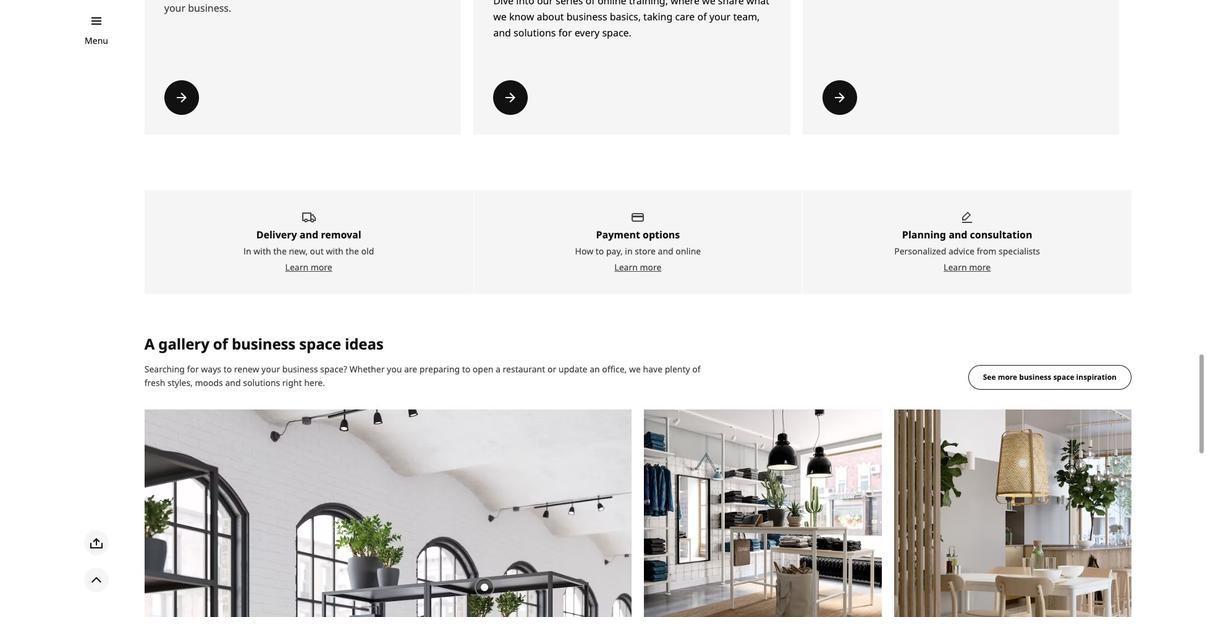 Task type: locate. For each thing, give the bounding box(es) containing it.
dive into our series of online training, where we share what we know about business basics, taking care of your team, and solutions for every space.
[[493, 0, 770, 40]]

more inside delivery and removal in with the new, out with the old learn more
[[311, 262, 332, 273]]

2 learn more link from the left
[[615, 262, 662, 273]]

0 horizontal spatial to
[[224, 363, 232, 375]]

office,
[[602, 363, 627, 375]]

a light, airy store interior with a lohals rug and denim garments arranged in white elvarli storage combinations. image
[[644, 410, 882, 618]]

we down dive
[[493, 10, 507, 24]]

specialists
[[999, 245, 1041, 257]]

2 horizontal spatial learn
[[944, 262, 967, 273]]

learn down advice
[[944, 262, 967, 273]]

learn more link
[[285, 262, 332, 273], [615, 262, 662, 273], [944, 262, 991, 273]]

1 with from the left
[[254, 245, 271, 257]]

restaurant
[[503, 363, 545, 375]]

share
[[718, 0, 744, 7]]

for inside the dive into our series of online training, where we share what we know about business basics, taking care of your team, and solutions for every space.
[[559, 26, 572, 40]]

1 learn from the left
[[285, 262, 309, 273]]

0 vertical spatial solutions
[[514, 26, 556, 40]]

a trotten desk and black office chair by open shelves with a noticeboard at one side of the desk and a drawer unit below. image
[[145, 410, 632, 618]]

the
[[273, 245, 287, 257], [346, 245, 359, 257]]

and
[[493, 26, 511, 40], [300, 228, 318, 242], [949, 228, 968, 242], [658, 245, 674, 257], [225, 377, 241, 389]]

learn inside planning and consultation personalized advice from specialists learn more
[[944, 262, 967, 273]]

1 horizontal spatial space
[[1054, 372, 1075, 383]]

0 vertical spatial for
[[559, 26, 572, 40]]

0 horizontal spatial learn more link
[[285, 262, 332, 273]]

have
[[643, 363, 663, 375]]

see more business space inspiration button
[[969, 365, 1132, 390]]

1 horizontal spatial learn more link
[[615, 262, 662, 273]]

for left ways
[[187, 363, 199, 375]]

0 horizontal spatial solutions
[[243, 377, 280, 389]]

business right the 'see'
[[1020, 372, 1052, 383]]

a light restaurant interior with a white tommaryd table and rönninge birch chairs under a knixhult bamboo pendant. image
[[894, 410, 1132, 618]]

more down store
[[640, 262, 662, 273]]

we left "share" at top right
[[702, 0, 716, 7]]

you
[[387, 363, 402, 375]]

1 vertical spatial your
[[262, 363, 280, 375]]

renew
[[234, 363, 259, 375]]

business
[[567, 10, 607, 24], [232, 334, 296, 354], [282, 363, 318, 375], [1020, 372, 1052, 383]]

of
[[586, 0, 595, 7], [698, 10, 707, 24], [213, 334, 228, 354], [693, 363, 701, 375]]

your down "share" at top right
[[710, 10, 731, 24]]

to right ways
[[224, 363, 232, 375]]

1 vertical spatial for
[[187, 363, 199, 375]]

to left open
[[462, 363, 471, 375]]

learn inside delivery and removal in with the new, out with the old learn more
[[285, 262, 309, 273]]

a
[[496, 363, 501, 375]]

see more business space inspiration
[[983, 372, 1117, 383]]

0 horizontal spatial learn
[[285, 262, 309, 273]]

0 horizontal spatial we
[[493, 10, 507, 24]]

and inside the dive into our series of online training, where we share what we know about business basics, taking care of your team, and solutions for every space.
[[493, 26, 511, 40]]

0 horizontal spatial your
[[262, 363, 280, 375]]

learn more link for delivery
[[285, 262, 332, 273]]

learn more link for payment
[[615, 262, 662, 273]]

we left have
[[629, 363, 641, 375]]

1 horizontal spatial the
[[346, 245, 359, 257]]

1 the from the left
[[273, 245, 287, 257]]

every
[[575, 26, 600, 40]]

learn
[[285, 262, 309, 273], [615, 262, 638, 273], [944, 262, 967, 273]]

online up basics,
[[598, 0, 627, 7]]

more inside planning and consultation personalized advice from specialists learn more
[[970, 262, 991, 273]]

preparing
[[420, 363, 460, 375]]

old
[[361, 245, 374, 257]]

1 horizontal spatial solutions
[[514, 26, 556, 40]]

0 vertical spatial your
[[710, 10, 731, 24]]

space inside the see more business space inspiration button
[[1054, 372, 1075, 383]]

2 the from the left
[[346, 245, 359, 257]]

2 learn from the left
[[615, 262, 638, 273]]

3 learn from the left
[[944, 262, 967, 273]]

0 vertical spatial we
[[702, 0, 716, 7]]

0 horizontal spatial the
[[273, 245, 287, 257]]

business inside searching for ways to renew your business space? whether you are preparing to open a restaurant or update an office, we have plenty of fresh styles, moods and solutions right here.
[[282, 363, 318, 375]]

are
[[404, 363, 417, 375]]

1 learn more link from the left
[[285, 262, 332, 273]]

new,
[[289, 245, 308, 257]]

of right plenty
[[693, 363, 701, 375]]

space left "inspiration"
[[1054, 372, 1075, 383]]

more down out
[[311, 262, 332, 273]]

with down 'removal'
[[326, 245, 344, 257]]

of inside searching for ways to renew your business space? whether you are preparing to open a restaurant or update an office, we have plenty of fresh styles, moods and solutions right here.
[[693, 363, 701, 375]]

and up out
[[300, 228, 318, 242]]

and down know
[[493, 26, 511, 40]]

know
[[509, 10, 534, 24]]

space
[[299, 334, 341, 354], [1054, 372, 1075, 383]]

solutions down renew
[[243, 377, 280, 389]]

1 vertical spatial we
[[493, 10, 507, 24]]

learn inside payment options how to pay, in store and online learn more
[[615, 262, 638, 273]]

1 vertical spatial online
[[676, 245, 701, 257]]

update
[[559, 363, 588, 375]]

a gallery of business space ideas
[[145, 334, 384, 354]]

space?
[[320, 363, 347, 375]]

2 horizontal spatial we
[[702, 0, 716, 7]]

1 vertical spatial space
[[1054, 372, 1075, 383]]

1 vertical spatial solutions
[[243, 377, 280, 389]]

online down options
[[676, 245, 701, 257]]

to inside payment options how to pay, in store and online learn more
[[596, 245, 604, 257]]

fresh
[[145, 377, 165, 389]]

of right series
[[586, 0, 595, 7]]

1 horizontal spatial to
[[462, 363, 471, 375]]

0 horizontal spatial for
[[187, 363, 199, 375]]

personalized
[[895, 245, 947, 257]]

learn down in
[[615, 262, 638, 273]]

online
[[598, 0, 627, 7], [676, 245, 701, 257]]

your
[[710, 10, 731, 24], [262, 363, 280, 375]]

right
[[282, 377, 302, 389]]

in
[[625, 245, 633, 257]]

online inside payment options how to pay, in store and online learn more
[[676, 245, 701, 257]]

with right in
[[254, 245, 271, 257]]

0 vertical spatial space
[[299, 334, 341, 354]]

and down renew
[[225, 377, 241, 389]]

with
[[254, 245, 271, 257], [326, 245, 344, 257]]

1 horizontal spatial we
[[629, 363, 641, 375]]

space up space?
[[299, 334, 341, 354]]

from
[[977, 245, 997, 257]]

learn down the new,
[[285, 262, 309, 273]]

for
[[559, 26, 572, 40], [187, 363, 199, 375]]

your inside searching for ways to renew your business space? whether you are preparing to open a restaurant or update an office, we have plenty of fresh styles, moods and solutions right here.
[[262, 363, 280, 375]]

more
[[311, 262, 332, 273], [640, 262, 662, 273], [970, 262, 991, 273], [998, 372, 1018, 383]]

an
[[590, 363, 600, 375]]

your right renew
[[262, 363, 280, 375]]

the left old
[[346, 245, 359, 257]]

and down options
[[658, 245, 674, 257]]

to
[[596, 245, 604, 257], [224, 363, 232, 375], [462, 363, 471, 375]]

0 horizontal spatial online
[[598, 0, 627, 7]]

1 horizontal spatial with
[[326, 245, 344, 257]]

business inside the dive into our series of online training, where we share what we know about business basics, taking care of your team, and solutions for every space.
[[567, 10, 607, 24]]

3 learn more link from the left
[[944, 262, 991, 273]]

2 vertical spatial we
[[629, 363, 641, 375]]

solutions
[[514, 26, 556, 40], [243, 377, 280, 389]]

1 horizontal spatial for
[[559, 26, 572, 40]]

2 horizontal spatial learn more link
[[944, 262, 991, 273]]

and up advice
[[949, 228, 968, 242]]

to left the pay, at the top
[[596, 245, 604, 257]]

of up ways
[[213, 334, 228, 354]]

taking
[[644, 10, 673, 24]]

0 vertical spatial online
[[598, 0, 627, 7]]

0 horizontal spatial with
[[254, 245, 271, 257]]

or
[[548, 363, 557, 375]]

1 horizontal spatial online
[[676, 245, 701, 257]]

consultation
[[970, 228, 1033, 242]]

learn more link down store
[[615, 262, 662, 273]]

learn more link for planning
[[944, 262, 991, 273]]

here.
[[304, 377, 325, 389]]

business up the every
[[567, 10, 607, 24]]

your inside the dive into our series of online training, where we share what we know about business basics, taking care of your team, and solutions for every space.
[[710, 10, 731, 24]]

for left the every
[[559, 26, 572, 40]]

we
[[702, 0, 716, 7], [493, 10, 507, 24], [629, 363, 641, 375]]

the down delivery
[[273, 245, 287, 257]]

1 horizontal spatial learn
[[615, 262, 638, 273]]

pay,
[[606, 245, 623, 257]]

learn more link down out
[[285, 262, 332, 273]]

learn more link down advice
[[944, 262, 991, 273]]

2 horizontal spatial to
[[596, 245, 604, 257]]

more down from
[[970, 262, 991, 273]]

moods
[[195, 377, 223, 389]]

and inside payment options how to pay, in store and online learn more
[[658, 245, 674, 257]]

more right the 'see'
[[998, 372, 1018, 383]]

solutions down know
[[514, 26, 556, 40]]

searching
[[145, 363, 185, 375]]

business up right
[[282, 363, 318, 375]]

delivery and removal in with the new, out with the old learn more
[[244, 228, 374, 273]]

1 horizontal spatial your
[[710, 10, 731, 24]]



Task type: vqa. For each thing, say whether or not it's contained in the screenshot.
the here.
yes



Task type: describe. For each thing, give the bounding box(es) containing it.
care
[[675, 10, 695, 24]]

to for payment
[[596, 245, 604, 257]]

basics,
[[610, 10, 641, 24]]

and inside searching for ways to renew your business space? whether you are preparing to open a restaurant or update an office, we have plenty of fresh styles, moods and solutions right here.
[[225, 377, 241, 389]]

open
[[473, 363, 494, 375]]

menu
[[85, 35, 108, 46]]

what
[[747, 0, 770, 7]]

our
[[537, 0, 553, 7]]

series
[[556, 0, 583, 7]]

more inside button
[[998, 372, 1018, 383]]

see
[[983, 372, 996, 383]]

gallery
[[158, 334, 209, 354]]

into
[[516, 0, 535, 7]]

of right care
[[698, 10, 707, 24]]

for inside searching for ways to renew your business space? whether you are preparing to open a restaurant or update an office, we have plenty of fresh styles, moods and solutions right here.
[[187, 363, 199, 375]]

styles,
[[168, 377, 193, 389]]

plenty
[[665, 363, 690, 375]]

a
[[145, 334, 155, 354]]

team,
[[733, 10, 760, 24]]

solutions inside searching for ways to renew your business space? whether you are preparing to open a restaurant or update an office, we have plenty of fresh styles, moods and solutions right here.
[[243, 377, 280, 389]]

to for searching
[[224, 363, 232, 375]]

solutions inside the dive into our series of online training, where we share what we know about business basics, taking care of your team, and solutions for every space.
[[514, 26, 556, 40]]

training,
[[629, 0, 668, 7]]

in
[[244, 245, 251, 257]]

advice
[[949, 245, 975, 257]]

payment
[[596, 228, 640, 242]]

dive
[[493, 0, 514, 7]]

and inside planning and consultation personalized advice from specialists learn more
[[949, 228, 968, 242]]

and inside delivery and removal in with the new, out with the old learn more
[[300, 228, 318, 242]]

planning
[[903, 228, 947, 242]]

planning and consultation personalized advice from specialists learn more
[[895, 228, 1041, 273]]

ways
[[201, 363, 221, 375]]

2 with from the left
[[326, 245, 344, 257]]

more inside payment options how to pay, in store and online learn more
[[640, 262, 662, 273]]

removal
[[321, 228, 361, 242]]

delivery
[[256, 228, 297, 242]]

where
[[671, 0, 700, 7]]

searching for ways to renew your business space? whether you are preparing to open a restaurant or update an office, we have plenty of fresh styles, moods and solutions right here.
[[145, 363, 701, 389]]

we inside searching for ways to renew your business space? whether you are preparing to open a restaurant or update an office, we have plenty of fresh styles, moods and solutions right here.
[[629, 363, 641, 375]]

out
[[310, 245, 324, 257]]

business up renew
[[232, 334, 296, 354]]

inspiration
[[1077, 372, 1117, 383]]

menu button
[[85, 34, 108, 48]]

about
[[537, 10, 564, 24]]

store
[[635, 245, 656, 257]]

online inside the dive into our series of online training, where we share what we know about business basics, taking care of your team, and solutions for every space.
[[598, 0, 627, 7]]

how
[[575, 245, 594, 257]]

dive into our series of online training, where we share what we know about business basics, taking care of your team, and solutions for every space. link
[[474, 0, 790, 135]]

0 horizontal spatial space
[[299, 334, 341, 354]]

whether
[[350, 363, 385, 375]]

space.
[[602, 26, 632, 40]]

payment options how to pay, in store and online learn more
[[575, 228, 701, 273]]

business inside button
[[1020, 372, 1052, 383]]

options
[[643, 228, 680, 242]]

ideas
[[345, 334, 384, 354]]



